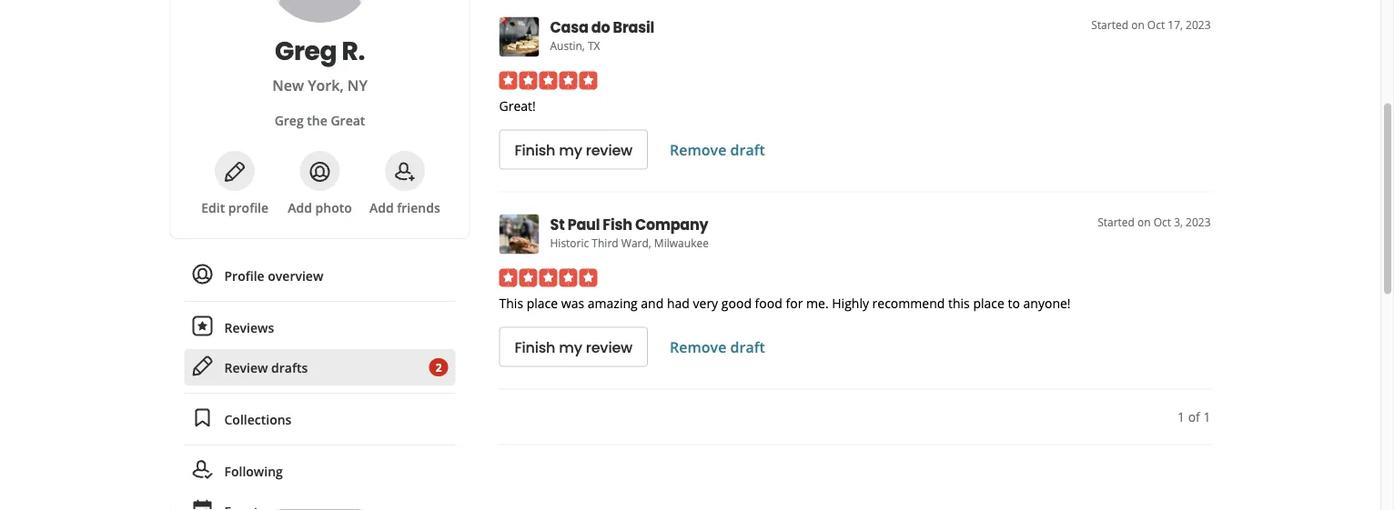 Task type: describe. For each thing, give the bounding box(es) containing it.
remove draft button for st paul fish company
[[670, 337, 766, 357]]

casa do brasil austin, tx
[[550, 17, 655, 53]]

2 1 from the left
[[1204, 409, 1211, 426]]

historic
[[550, 236, 589, 251]]

add for add friends
[[370, 199, 394, 216]]

2023 for st paul fish company
[[1186, 215, 1211, 230]]

remove for casa do brasil
[[670, 140, 727, 159]]

st paul fish company historic third ward, milwaukee
[[550, 215, 709, 251]]

the
[[307, 112, 328, 129]]

st
[[550, 215, 565, 235]]

was
[[562, 295, 585, 312]]

edit profile
[[201, 199, 269, 216]]

edit profile image
[[224, 161, 246, 183]]

started on oct 3, 2023
[[1098, 215, 1211, 230]]

3,
[[1175, 215, 1184, 230]]

remove draft for casa do brasil
[[670, 140, 766, 159]]

to
[[1008, 295, 1021, 312]]

on for casa do brasil
[[1132, 17, 1145, 32]]

24 event v2 image
[[192, 499, 214, 511]]

1 1 from the left
[[1178, 409, 1186, 426]]

recommend
[[873, 295, 946, 312]]

finish for st paul fish company
[[515, 337, 556, 358]]

greg for the
[[275, 112, 304, 129]]

do
[[592, 17, 610, 38]]

ny
[[348, 76, 368, 95]]

and
[[641, 295, 664, 312]]

oct for casa do brasil
[[1148, 17, 1166, 32]]

24 profile v2 image
[[192, 264, 214, 285]]

review for company
[[586, 337, 633, 358]]

2 place from the left
[[974, 295, 1005, 312]]

fish
[[603, 215, 633, 235]]

draft for casa do brasil
[[731, 140, 766, 159]]

greg for r.
[[275, 33, 337, 69]]

third
[[592, 236, 619, 251]]

edit
[[201, 199, 225, 216]]

brasil
[[613, 17, 655, 38]]

finish my review for casa
[[515, 140, 633, 160]]

finish my review link for casa
[[499, 130, 648, 170]]

started for st paul fish company
[[1098, 215, 1135, 230]]

24 review v2 image
[[192, 315, 214, 337]]

austin,
[[550, 38, 585, 53]]

5 star rating image for casa
[[499, 71, 598, 90]]

reviews link
[[184, 310, 456, 346]]

r.
[[342, 33, 365, 69]]

greg r. new york, ny
[[272, 33, 368, 95]]

great
[[331, 112, 365, 129]]

oct for st paul fish company
[[1154, 215, 1172, 230]]

great!
[[499, 97, 536, 115]]

2023 for casa do brasil
[[1186, 17, 1211, 32]]

highly
[[832, 295, 870, 312]]

following link
[[184, 453, 456, 490]]

collections
[[224, 411, 292, 428]]

profile
[[228, 199, 269, 216]]

review drafts menu item
[[184, 350, 456, 394]]

good
[[722, 295, 752, 312]]

amazing
[[588, 295, 638, 312]]

finish my review for st
[[515, 337, 633, 358]]

me.
[[807, 295, 829, 312]]

add friends image
[[394, 161, 416, 183]]

1 place from the left
[[527, 295, 558, 312]]

milwaukee
[[655, 236, 709, 251]]



Task type: vqa. For each thing, say whether or not it's contained in the screenshot.
Menu containing Profile overview
yes



Task type: locate. For each thing, give the bounding box(es) containing it.
reviews
[[224, 319, 274, 336]]

oct left 17,
[[1148, 17, 1166, 32]]

greg
[[275, 33, 337, 69], [275, 112, 304, 129]]

remove draft button up company
[[670, 140, 766, 159]]

1 5 star rating image from the top
[[499, 71, 598, 90]]

york,
[[308, 76, 344, 95]]

remove draft up company
[[670, 140, 766, 159]]

0 vertical spatial remove draft
[[670, 140, 766, 159]]

had
[[667, 295, 690, 312]]

finish down this
[[515, 337, 556, 358]]

0 horizontal spatial add
[[288, 199, 312, 216]]

5 star rating image
[[499, 71, 598, 90], [499, 269, 598, 287]]

greg r. link
[[193, 33, 448, 69]]

remove for st paul fish company
[[670, 337, 727, 357]]

5 star rating image up was
[[499, 269, 598, 287]]

finish my review link down great!
[[499, 130, 648, 170]]

of
[[1189, 409, 1201, 426]]

1 remove draft from the top
[[670, 140, 766, 159]]

0 vertical spatial review
[[586, 140, 633, 160]]

1 horizontal spatial 1
[[1204, 409, 1211, 426]]

on
[[1132, 17, 1145, 32], [1138, 215, 1151, 230]]

1 vertical spatial finish my review
[[515, 337, 633, 358]]

menu
[[184, 258, 456, 511]]

24 collections v2 image
[[192, 407, 214, 429]]

1 vertical spatial 2023
[[1186, 215, 1211, 230]]

review for austin,
[[586, 140, 633, 160]]

my for st
[[559, 337, 583, 358]]

place left was
[[527, 295, 558, 312]]

profile overview menu item
[[184, 258, 456, 302]]

finish my review link down was
[[499, 327, 648, 367]]

1 vertical spatial review
[[586, 337, 633, 358]]

24 following v2 image
[[192, 459, 214, 481]]

st paul fish company link
[[550, 214, 709, 236]]

1 vertical spatial started
[[1098, 215, 1135, 230]]

collections link
[[184, 402, 456, 438]]

finish my review
[[515, 140, 633, 160], [515, 337, 633, 358]]

1 right the of
[[1204, 409, 1211, 426]]

finish my review link
[[499, 130, 648, 170], [499, 327, 648, 367]]

1 vertical spatial finish
[[515, 337, 556, 358]]

2023 right 17,
[[1186, 17, 1211, 32]]

2 my from the top
[[559, 337, 583, 358]]

remove draft button for casa do brasil
[[670, 140, 766, 159]]

0 horizontal spatial 1
[[1178, 409, 1186, 426]]

profile overview link
[[184, 258, 456, 294]]

my down was
[[559, 337, 583, 358]]

1 finish from the top
[[515, 140, 556, 160]]

add photo
[[288, 199, 352, 216]]

drafts
[[271, 359, 308, 377]]

1 of 1
[[1178, 409, 1211, 426]]

2 remove from the top
[[670, 337, 727, 357]]

following
[[224, 463, 283, 480]]

0 vertical spatial greg
[[275, 33, 337, 69]]

my up paul
[[559, 140, 583, 160]]

2 draft from the top
[[731, 337, 766, 357]]

1
[[1178, 409, 1186, 426], [1204, 409, 1211, 426]]

started left 17,
[[1092, 17, 1129, 32]]

1 horizontal spatial add
[[370, 199, 394, 216]]

finish
[[515, 140, 556, 160], [515, 337, 556, 358]]

remove draft for st paul fish company
[[670, 337, 766, 357]]

0 vertical spatial started
[[1092, 17, 1129, 32]]

started for casa do brasil
[[1092, 17, 1129, 32]]

review
[[586, 140, 633, 160], [586, 337, 633, 358]]

finish my review down great!
[[515, 140, 633, 160]]

2
[[436, 360, 442, 375]]

finish down great!
[[515, 140, 556, 160]]

0 vertical spatial on
[[1132, 17, 1145, 32]]

1 vertical spatial remove draft
[[670, 337, 766, 357]]

1 review from the top
[[586, 140, 633, 160]]

finish my review down was
[[515, 337, 633, 358]]

menu containing profile overview
[[184, 258, 456, 511]]

17,
[[1168, 17, 1184, 32]]

photo
[[316, 199, 352, 216]]

0 vertical spatial draft
[[731, 140, 766, 159]]

review
[[224, 359, 268, 377]]

ward,
[[622, 236, 652, 251]]

finish for casa do brasil
[[515, 140, 556, 160]]

1 vertical spatial draft
[[731, 337, 766, 357]]

started on oct 17, 2023
[[1092, 17, 1211, 32]]

remove draft button down very
[[670, 337, 766, 357]]

1 my from the top
[[559, 140, 583, 160]]

1 finish my review from the top
[[515, 140, 633, 160]]

0 vertical spatial 5 star rating image
[[499, 71, 598, 90]]

place left to
[[974, 295, 1005, 312]]

2 remove draft from the top
[[670, 337, 766, 357]]

draft
[[731, 140, 766, 159], [731, 337, 766, 357]]

greg left the
[[275, 112, 304, 129]]

1 vertical spatial remove
[[670, 337, 727, 357]]

on left 3,
[[1138, 215, 1151, 230]]

greg the great
[[275, 112, 365, 129]]

started left 3,
[[1098, 215, 1135, 230]]

add photo image
[[309, 161, 331, 183]]

1 draft from the top
[[731, 140, 766, 159]]

2023 right 3,
[[1186, 215, 1211, 230]]

overview
[[268, 267, 324, 285]]

24 pencil v2 image
[[192, 355, 214, 377]]

paul
[[568, 215, 600, 235]]

new
[[272, 76, 304, 95]]

oct
[[1148, 17, 1166, 32], [1154, 215, 1172, 230]]

add left friends
[[370, 199, 394, 216]]

2 review from the top
[[586, 337, 633, 358]]

2 remove draft button from the top
[[670, 337, 766, 357]]

my
[[559, 140, 583, 160], [559, 337, 583, 358]]

2 5 star rating image from the top
[[499, 269, 598, 287]]

remove draft down very
[[670, 337, 766, 357]]

5 star rating image for st
[[499, 269, 598, 287]]

2023
[[1186, 17, 1211, 32], [1186, 215, 1211, 230]]

company
[[636, 215, 709, 235]]

1 vertical spatial oct
[[1154, 215, 1172, 230]]

5 star rating image down austin,
[[499, 71, 598, 90]]

1 vertical spatial greg
[[275, 112, 304, 129]]

0 vertical spatial finish
[[515, 140, 556, 160]]

on for st paul fish company
[[1138, 215, 1151, 230]]

review down amazing
[[586, 337, 633, 358]]

2 finish my review from the top
[[515, 337, 633, 358]]

1 vertical spatial remove draft button
[[670, 337, 766, 357]]

2 finish from the top
[[515, 337, 556, 358]]

1 left the of
[[1178, 409, 1186, 426]]

0 vertical spatial remove draft button
[[670, 140, 766, 159]]

greg inside greg r. new york, ny
[[275, 33, 337, 69]]

remove draft button
[[670, 140, 766, 159], [670, 337, 766, 357]]

0 horizontal spatial place
[[527, 295, 558, 312]]

review up fish
[[586, 140, 633, 160]]

place
[[527, 295, 558, 312], [974, 295, 1005, 312]]

this
[[949, 295, 970, 312]]

add
[[288, 199, 312, 216], [370, 199, 394, 216]]

1 remove from the top
[[670, 140, 727, 159]]

1 vertical spatial my
[[559, 337, 583, 358]]

finish my review link for st
[[499, 327, 648, 367]]

0 vertical spatial remove
[[670, 140, 727, 159]]

this place was amazing and had very good food for me. highly recommend this place to anyone!
[[499, 295, 1071, 312]]

1 vertical spatial on
[[1138, 215, 1151, 230]]

0 vertical spatial 2023
[[1186, 17, 1211, 32]]

draft for st paul fish company
[[731, 337, 766, 357]]

for
[[786, 295, 803, 312]]

0 vertical spatial finish my review
[[515, 140, 633, 160]]

this
[[499, 295, 524, 312]]

0 vertical spatial my
[[559, 140, 583, 160]]

oct left 3,
[[1154, 215, 1172, 230]]

remove draft
[[670, 140, 766, 159], [670, 337, 766, 357]]

remove
[[670, 140, 727, 159], [670, 337, 727, 357]]

review drafts
[[224, 359, 308, 377]]

add friends
[[370, 199, 440, 216]]

profile
[[224, 267, 265, 285]]

my for casa
[[559, 140, 583, 160]]

1 finish my review link from the top
[[499, 130, 648, 170]]

1 2023 from the top
[[1186, 17, 1211, 32]]

tx
[[588, 38, 600, 53]]

remove down very
[[670, 337, 727, 357]]

food
[[755, 295, 783, 312]]

1 remove draft button from the top
[[670, 140, 766, 159]]

friends
[[397, 199, 440, 216]]

collections menu item
[[184, 402, 456, 446]]

casa
[[550, 17, 589, 38]]

2 2023 from the top
[[1186, 215, 1211, 230]]

0 vertical spatial oct
[[1148, 17, 1166, 32]]

started
[[1092, 17, 1129, 32], [1098, 215, 1135, 230]]

remove up company
[[670, 140, 727, 159]]

add for add photo
[[288, 199, 312, 216]]

anyone!
[[1024, 295, 1071, 312]]

1 horizontal spatial place
[[974, 295, 1005, 312]]

profile overview
[[224, 267, 324, 285]]

1 add from the left
[[288, 199, 312, 216]]

2 add from the left
[[370, 199, 394, 216]]

add left photo
[[288, 199, 312, 216]]

1 vertical spatial finish my review link
[[499, 327, 648, 367]]

0 vertical spatial finish my review link
[[499, 130, 648, 170]]

1 vertical spatial 5 star rating image
[[499, 269, 598, 287]]

on left 17,
[[1132, 17, 1145, 32]]

very
[[693, 295, 719, 312]]

2 finish my review link from the top
[[499, 327, 648, 367]]

greg up new
[[275, 33, 337, 69]]

casa do brasil link
[[550, 17, 655, 39]]



